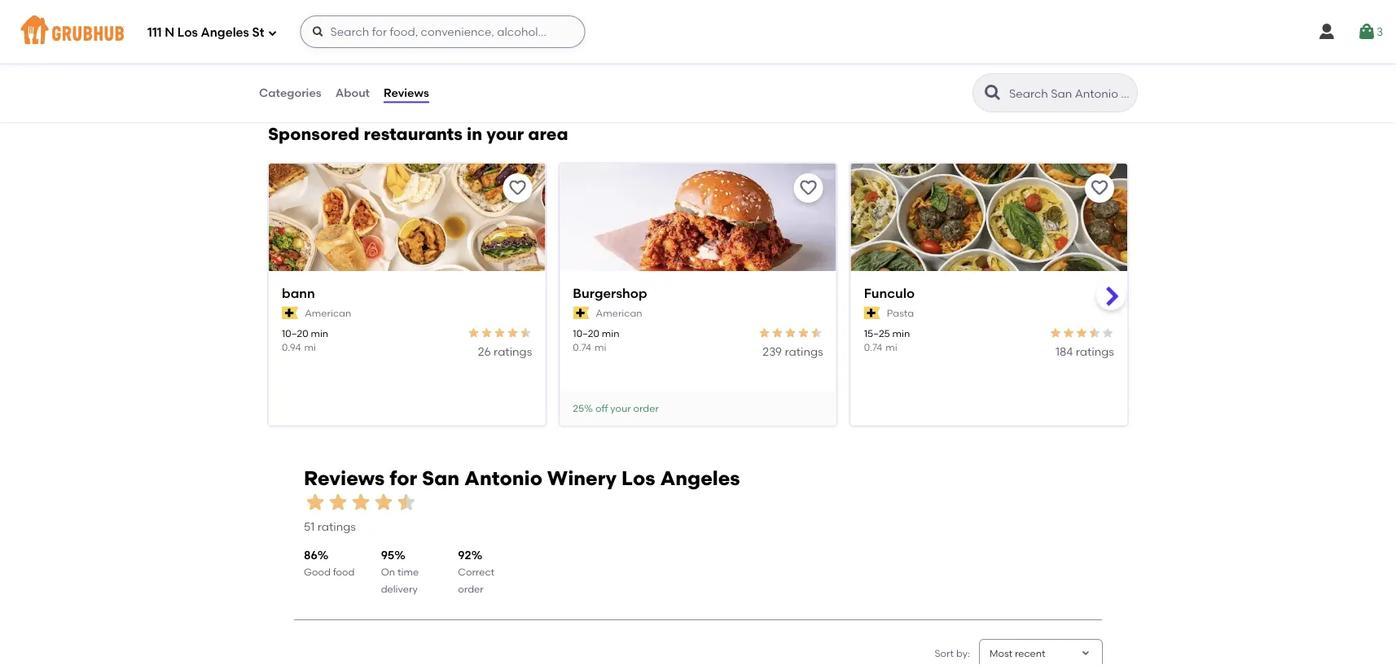 Task type: describe. For each thing, give the bounding box(es) containing it.
ratings for burgershop
[[785, 345, 823, 359]]

ratings right 51
[[318, 520, 356, 534]]

save this restaurant button for burgershop
[[794, 173, 823, 203]]

min for funculo
[[893, 327, 910, 339]]

3 button
[[1357, 17, 1383, 46]]

antonio
[[464, 466, 543, 490]]

reviews button
[[383, 64, 430, 122]]

about button
[[335, 64, 371, 122]]

26
[[478, 345, 491, 359]]

reviews for san antonio winery los angeles
[[304, 466, 740, 490]]

Search for food, convenience, alcohol... search field
[[300, 15, 585, 48]]

area
[[528, 124, 568, 144]]

10–20 min 0.94 mi
[[282, 327, 328, 353]]

restaurants
[[364, 124, 463, 144]]

mi for burgershop
[[595, 341, 606, 353]]

funculo
[[864, 285, 915, 301]]

save this restaurant button for funculo
[[1085, 173, 1115, 203]]

in
[[467, 124, 482, 144]]

winery
[[547, 466, 617, 490]]

92
[[458, 549, 471, 563]]

26 ratings
[[478, 345, 532, 359]]

svg image inside 3 button
[[1357, 22, 1377, 42]]

51 ratings
[[304, 520, 356, 534]]

time
[[398, 567, 419, 579]]

239
[[763, 345, 782, 359]]

save this restaurant image for burgershop
[[799, 178, 819, 198]]

3
[[1377, 25, 1383, 39]]

95 on time delivery
[[381, 549, 419, 595]]

delivery
[[381, 583, 418, 595]]

Sort by: field
[[990, 647, 1046, 661]]

0 horizontal spatial svg image
[[268, 28, 277, 38]]

86
[[304, 549, 318, 563]]

ratings for bann
[[494, 345, 532, 359]]

10–20 for burgershop
[[573, 327, 600, 339]]

subscription pass image for burgershop
[[573, 306, 589, 319]]

most recent
[[990, 648, 1046, 659]]

american for bann
[[305, 307, 351, 318]]

bann logo image
[[269, 164, 545, 300]]

search icon image
[[983, 83, 1003, 103]]

1 horizontal spatial angeles
[[660, 466, 740, 490]]

for
[[390, 466, 417, 490]]

pasta
[[887, 307, 914, 318]]

0 vertical spatial order
[[633, 402, 659, 414]]

184 ratings
[[1056, 345, 1115, 359]]

food
[[333, 567, 355, 579]]

mi for funculo
[[886, 341, 898, 353]]

on
[[381, 567, 395, 579]]

25%
[[573, 402, 593, 414]]

order inside 92 correct order
[[458, 583, 484, 595]]

good
[[304, 567, 331, 579]]

save this restaurant image for bann
[[508, 178, 527, 198]]

ratings for funculo
[[1076, 345, 1115, 359]]

burgershop link
[[573, 284, 823, 302]]

92 correct order
[[458, 549, 495, 595]]

funculo link
[[864, 284, 1115, 302]]

1 vertical spatial los
[[622, 466, 655, 490]]

bann
[[282, 285, 315, 301]]

min for bann
[[311, 327, 328, 339]]

sort
[[935, 648, 954, 659]]

st
[[252, 25, 264, 40]]

10–20 min 0.74 mi
[[573, 327, 620, 353]]

Search San Antonio Winery Los Angeles search field
[[1008, 86, 1132, 101]]



Task type: vqa. For each thing, say whether or not it's contained in the screenshot.


Task type: locate. For each thing, give the bounding box(es) containing it.
1 horizontal spatial american
[[596, 307, 643, 318]]

reviews for reviews
[[384, 86, 429, 100]]

by:
[[956, 648, 970, 659]]

95
[[381, 549, 394, 563]]

mi for bann
[[304, 341, 316, 353]]

min inside 10–20 min 0.94 mi
[[311, 327, 328, 339]]

2 subscription pass image from the left
[[573, 306, 589, 319]]

0.94
[[282, 341, 301, 353]]

mi
[[304, 341, 316, 353], [595, 341, 606, 353], [886, 341, 898, 353]]

0 vertical spatial your
[[487, 124, 524, 144]]

american for burgershop
[[596, 307, 643, 318]]

san
[[422, 466, 460, 490]]

los inside main navigation navigation
[[177, 25, 198, 40]]

sponsored restaurants in your area
[[268, 124, 568, 144]]

1 american from the left
[[305, 307, 351, 318]]

0 horizontal spatial 0.74
[[573, 341, 591, 353]]

0 horizontal spatial mi
[[304, 341, 316, 353]]

0.74 inside 10–20 min 0.74 mi
[[573, 341, 591, 353]]

86 good food
[[304, 549, 355, 579]]

reviews for reviews for san antonio winery los angeles
[[304, 466, 385, 490]]

save this restaurant image
[[508, 178, 527, 198], [799, 178, 819, 198]]

1 subscription pass image from the left
[[282, 306, 298, 319]]

10–20 inside 10–20 min 0.94 mi
[[282, 327, 308, 339]]

2 save this restaurant button from the left
[[794, 173, 823, 203]]

los right winery
[[622, 466, 655, 490]]

2 horizontal spatial subscription pass image
[[864, 306, 881, 319]]

3 save this restaurant button from the left
[[1085, 173, 1115, 203]]

0.74 up 25%
[[573, 341, 591, 353]]

categories button
[[258, 64, 322, 122]]

2 svg image from the left
[[1357, 22, 1377, 42]]

subscription pass image
[[282, 306, 298, 319], [573, 306, 589, 319], [864, 306, 881, 319]]

american down burgershop
[[596, 307, 643, 318]]

min inside '15–25 min 0.74 mi'
[[893, 327, 910, 339]]

1 horizontal spatial svg image
[[1357, 22, 1377, 42]]

1 0.74 from the left
[[573, 341, 591, 353]]

1 horizontal spatial order
[[633, 402, 659, 414]]

1 horizontal spatial save this restaurant image
[[799, 178, 819, 198]]

svg image
[[1317, 22, 1337, 42], [1357, 22, 1377, 42]]

1 horizontal spatial 10–20
[[573, 327, 600, 339]]

mi down 15–25
[[886, 341, 898, 353]]

mi right 0.94
[[304, 341, 316, 353]]

0 vertical spatial reviews
[[384, 86, 429, 100]]

min inside 10–20 min 0.74 mi
[[602, 327, 620, 339]]

1 horizontal spatial svg image
[[312, 25, 325, 38]]

0 horizontal spatial order
[[458, 583, 484, 595]]

1 vertical spatial your
[[611, 402, 631, 414]]

order right the off
[[633, 402, 659, 414]]

239 ratings
[[763, 345, 823, 359]]

0 horizontal spatial american
[[305, 307, 351, 318]]

0.74 inside '15–25 min 0.74 mi'
[[864, 341, 883, 353]]

subscription pass image for funculo
[[864, 306, 881, 319]]

sponsored
[[268, 124, 360, 144]]

1 horizontal spatial min
[[602, 327, 620, 339]]

0.74 down 15–25
[[864, 341, 883, 353]]

10–20 down burgershop
[[573, 327, 600, 339]]

2 min from the left
[[602, 327, 620, 339]]

subscription pass image down bann
[[282, 306, 298, 319]]

burgershop
[[573, 285, 647, 301]]

min down pasta
[[893, 327, 910, 339]]

0 horizontal spatial min
[[311, 327, 328, 339]]

0 horizontal spatial angeles
[[201, 25, 249, 40]]

svg image
[[312, 25, 325, 38], [268, 28, 277, 38]]

your right the off
[[611, 402, 631, 414]]

0 horizontal spatial subscription pass image
[[282, 306, 298, 319]]

10–20 up 0.94
[[282, 327, 308, 339]]

ratings right 239
[[785, 345, 823, 359]]

burgershop logo image
[[560, 164, 836, 300]]

subscription pass image up 10–20 min 0.74 mi
[[573, 306, 589, 319]]

your right in in the top left of the page
[[487, 124, 524, 144]]

min for burgershop
[[602, 327, 620, 339]]

3 min from the left
[[893, 327, 910, 339]]

ratings right "184"
[[1076, 345, 1115, 359]]

recent
[[1015, 648, 1046, 659]]

reviews up restaurants
[[384, 86, 429, 100]]

correct
[[458, 567, 495, 579]]

0 horizontal spatial your
[[487, 124, 524, 144]]

0 vertical spatial angeles
[[201, 25, 249, 40]]

0 horizontal spatial save this restaurant button
[[503, 173, 532, 203]]

angeles
[[201, 25, 249, 40], [660, 466, 740, 490]]

your
[[487, 124, 524, 144], [611, 402, 631, 414]]

min
[[311, 327, 328, 339], [602, 327, 620, 339], [893, 327, 910, 339]]

save this restaurant image
[[1090, 178, 1110, 198]]

0.74 for burgershop
[[573, 341, 591, 353]]

15–25 min 0.74 mi
[[864, 327, 910, 353]]

1 vertical spatial reviews
[[304, 466, 385, 490]]

star icon image
[[467, 326, 480, 339], [480, 326, 493, 339], [493, 326, 506, 339], [506, 326, 519, 339], [519, 326, 532, 339], [519, 326, 532, 339], [758, 326, 771, 339], [771, 326, 784, 339], [784, 326, 797, 339], [797, 326, 810, 339], [810, 326, 823, 339], [810, 326, 823, 339], [1049, 326, 1062, 339], [1062, 326, 1075, 339], [1075, 326, 1088, 339], [1088, 326, 1101, 339], [1088, 326, 1101, 339], [1101, 326, 1115, 339], [304, 491, 327, 514], [327, 491, 350, 514], [350, 491, 372, 514], [372, 491, 395, 514], [395, 491, 418, 514], [395, 491, 418, 514]]

0 vertical spatial los
[[177, 25, 198, 40]]

min down bann
[[311, 327, 328, 339]]

mi inside 10–20 min 0.94 mi
[[304, 341, 316, 353]]

sort by:
[[935, 648, 970, 659]]

funculo logo image
[[851, 164, 1128, 300]]

most
[[990, 648, 1013, 659]]

categories
[[259, 86, 322, 100]]

angeles inside main navigation navigation
[[201, 25, 249, 40]]

american
[[305, 307, 351, 318], [596, 307, 643, 318]]

2 horizontal spatial save this restaurant button
[[1085, 173, 1115, 203]]

main navigation navigation
[[0, 0, 1396, 64]]

mi inside 10–20 min 0.74 mi
[[595, 341, 606, 353]]

0.74 for funculo
[[864, 341, 883, 353]]

0 horizontal spatial 10–20
[[282, 327, 308, 339]]

1 vertical spatial angeles
[[660, 466, 740, 490]]

save this restaurant button
[[503, 173, 532, 203], [794, 173, 823, 203], [1085, 173, 1115, 203]]

mi inside '15–25 min 0.74 mi'
[[886, 341, 898, 353]]

1 mi from the left
[[304, 341, 316, 353]]

1 horizontal spatial 0.74
[[864, 341, 883, 353]]

10–20
[[282, 327, 308, 339], [573, 327, 600, 339]]

0 horizontal spatial save this restaurant image
[[508, 178, 527, 198]]

184
[[1056, 345, 1073, 359]]

1 horizontal spatial mi
[[595, 341, 606, 353]]

about
[[335, 86, 370, 100]]

1 save this restaurant image from the left
[[508, 178, 527, 198]]

los
[[177, 25, 198, 40], [622, 466, 655, 490]]

order
[[633, 402, 659, 414], [458, 583, 484, 595]]

1 horizontal spatial subscription pass image
[[573, 306, 589, 319]]

2 american from the left
[[596, 307, 643, 318]]

1 10–20 from the left
[[282, 327, 308, 339]]

2 10–20 from the left
[[573, 327, 600, 339]]

subscription pass image up 15–25
[[864, 306, 881, 319]]

subscription pass image for bann
[[282, 306, 298, 319]]

15–25
[[864, 327, 890, 339]]

reviews
[[384, 86, 429, 100], [304, 466, 385, 490]]

n
[[165, 25, 175, 40]]

1 horizontal spatial your
[[611, 402, 631, 414]]

0.74
[[573, 341, 591, 353], [864, 341, 883, 353]]

1 save this restaurant button from the left
[[503, 173, 532, 203]]

1 min from the left
[[311, 327, 328, 339]]

3 mi from the left
[[886, 341, 898, 353]]

3 subscription pass image from the left
[[864, 306, 881, 319]]

reviews inside button
[[384, 86, 429, 100]]

off
[[596, 402, 608, 414]]

2 horizontal spatial mi
[[886, 341, 898, 353]]

1 svg image from the left
[[1317, 22, 1337, 42]]

25% off your order
[[573, 402, 659, 414]]

mi down burgershop
[[595, 341, 606, 353]]

111 n los angeles st
[[147, 25, 264, 40]]

0 horizontal spatial svg image
[[1317, 22, 1337, 42]]

10–20 inside 10–20 min 0.74 mi
[[573, 327, 600, 339]]

0 horizontal spatial los
[[177, 25, 198, 40]]

save this restaurant button for bann
[[503, 173, 532, 203]]

american down bann
[[305, 307, 351, 318]]

caret down icon image
[[1080, 647, 1093, 660]]

1 horizontal spatial save this restaurant button
[[794, 173, 823, 203]]

reviews up 51 ratings
[[304, 466, 385, 490]]

2 mi from the left
[[595, 341, 606, 353]]

51
[[304, 520, 315, 534]]

bann link
[[282, 284, 532, 302]]

ratings
[[494, 345, 532, 359], [785, 345, 823, 359], [1076, 345, 1115, 359], [318, 520, 356, 534]]

2 horizontal spatial min
[[893, 327, 910, 339]]

2 save this restaurant image from the left
[[799, 178, 819, 198]]

111
[[147, 25, 162, 40]]

ratings right '26'
[[494, 345, 532, 359]]

10–20 for bann
[[282, 327, 308, 339]]

min down burgershop
[[602, 327, 620, 339]]

los right "n"
[[177, 25, 198, 40]]

1 vertical spatial order
[[458, 583, 484, 595]]

1 horizontal spatial los
[[622, 466, 655, 490]]

order down correct
[[458, 583, 484, 595]]

2 0.74 from the left
[[864, 341, 883, 353]]



